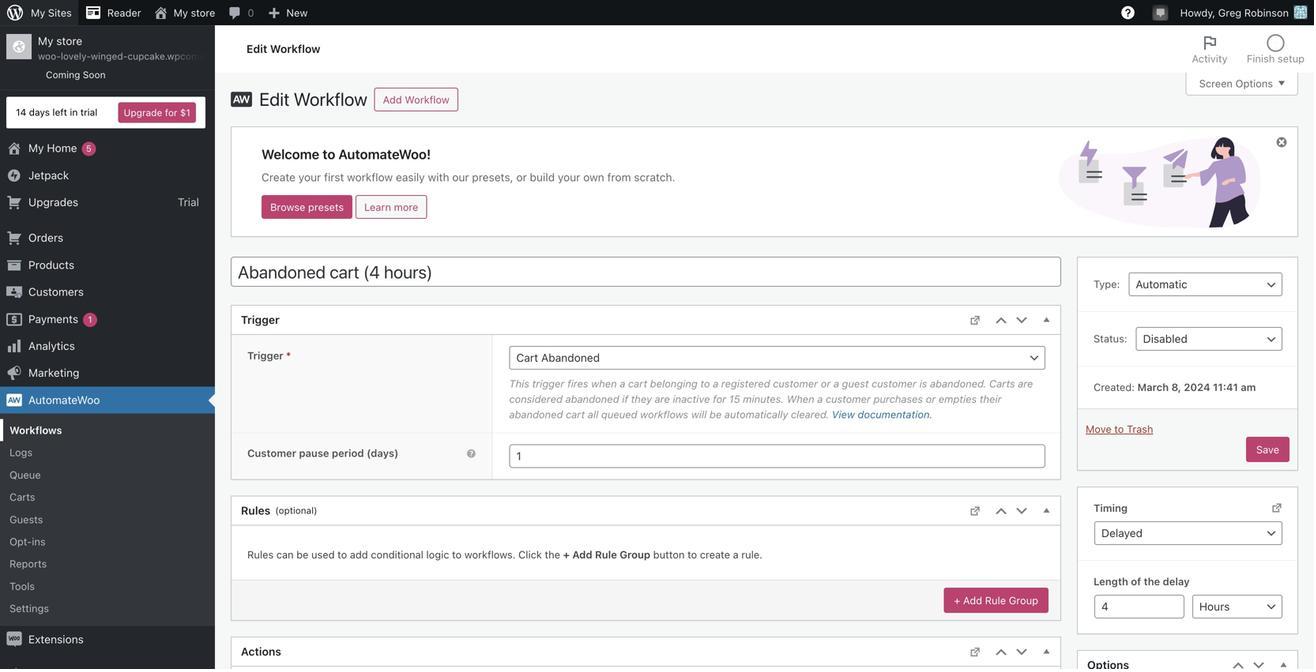 Task type: vqa. For each thing, say whether or not it's contained in the screenshot.
get
no



Task type: describe. For each thing, give the bounding box(es) containing it.
14 days left in trial
[[16, 107, 97, 118]]

queued
[[602, 409, 638, 420]]

upgrade for $1
[[124, 107, 191, 118]]

options
[[1236, 77, 1274, 89]]

woo-
[[38, 51, 61, 62]]

rules (optional)
[[241, 504, 317, 517]]

jetpack link
[[0, 162, 215, 189]]

conditional
[[371, 549, 424, 561]]

orders link
[[0, 225, 215, 252]]

trigger
[[532, 378, 565, 390]]

to right logic
[[452, 549, 462, 561]]

this trigger fires when a cart belonging to a registered customer or a guest customer is abandoned. carts are considered abandoned if they are inactive for 15 minutes. when a customer purchases or empties their abandoned cart all queued workflows will be automatically cleared.
[[509, 378, 1034, 420]]

(days)
[[367, 447, 399, 459]]

upgrades
[[28, 196, 78, 209]]

main menu navigation
[[0, 25, 254, 670]]

more
[[394, 201, 419, 213]]

trigger for trigger *
[[247, 350, 284, 362]]

belonging
[[650, 378, 698, 390]]

2024
[[1184, 382, 1211, 393]]

trash
[[1127, 423, 1154, 435]]

my store link
[[148, 0, 222, 25]]

create
[[262, 171, 296, 184]]

click
[[519, 549, 542, 561]]

upgrade for $1 button
[[118, 102, 196, 123]]

a up cleared.
[[818, 393, 823, 405]]

analytics link
[[0, 333, 215, 360]]

be inside "this trigger fires when a cart belonging to a registered customer or a guest customer is abandoned. carts are considered abandoned if they are inactive for 15 minutes. when a customer purchases or empties their abandoned cart all queued workflows will be automatically cleared."
[[710, 409, 722, 420]]

workflow up automatewoo!
[[405, 94, 450, 106]]

reader
[[107, 7, 141, 19]]

+ inside button
[[954, 595, 961, 607]]

workflows
[[640, 409, 689, 420]]

opt-ins link
[[0, 531, 215, 553]]

1 your from the left
[[299, 171, 321, 184]]

add workflow link
[[374, 88, 458, 111]]

reports link
[[0, 553, 215, 575]]

setup
[[1278, 53, 1305, 64]]

0 horizontal spatial or
[[517, 171, 527, 184]]

queue
[[9, 469, 41, 481]]

automatewoo!
[[339, 146, 431, 162]]

store for my store
[[191, 7, 215, 19]]

howdy, greg robinson
[[1181, 7, 1289, 19]]

1 horizontal spatial customer
[[826, 393, 871, 405]]

cupcake.wpcomstaging.com
[[128, 51, 254, 62]]

opt-
[[9, 536, 32, 548]]

tools
[[9, 581, 35, 592]]

new link
[[260, 0, 314, 25]]

+ add rule group button
[[944, 588, 1049, 613]]

to left create
[[688, 549, 697, 561]]

logic
[[426, 549, 449, 561]]

automatewoo link
[[0, 387, 215, 414]]

workflows link
[[0, 419, 215, 442]]

my sites link
[[0, 0, 78, 25]]

learn
[[364, 201, 391, 213]]

0 horizontal spatial customer
[[773, 378, 818, 390]]

browse presets
[[270, 201, 344, 213]]

my store
[[174, 7, 215, 19]]

0 vertical spatial are
[[1018, 378, 1034, 390]]

empties
[[939, 393, 977, 405]]

upgrade
[[124, 107, 162, 118]]

of
[[1131, 576, 1142, 588]]

home
[[47, 142, 77, 155]]

sites
[[48, 7, 72, 19]]

create your first workflow easily with our presets, or build your own from scratch.
[[262, 171, 676, 184]]

products
[[28, 258, 74, 271]]

1 vertical spatial cart
[[566, 409, 585, 420]]

customer
[[247, 447, 296, 459]]

length of the delay
[[1094, 576, 1190, 588]]

my for my home 5
[[28, 142, 44, 155]]

workflow down new
[[270, 42, 321, 55]]

guest
[[842, 378, 869, 390]]

first
[[324, 171, 344, 184]]

customers link
[[0, 279, 215, 306]]

button
[[654, 549, 685, 561]]

activity
[[1193, 53, 1228, 64]]

*
[[286, 350, 291, 362]]

my for my store
[[174, 7, 188, 19]]

learn more
[[364, 201, 419, 213]]

trial
[[80, 107, 97, 118]]

add inside button
[[964, 595, 983, 607]]

type:
[[1094, 278, 1120, 290]]

0 vertical spatial edit workflow
[[247, 42, 321, 55]]

carts inside "this trigger fires when a cart belonging to a registered customer or a guest customer is abandoned. carts are considered abandoned if they are inactive for 15 minutes. when a customer purchases or empties their abandoned cart all queued workflows will be automatically cleared."
[[990, 378, 1016, 390]]

created:
[[1094, 382, 1135, 393]]

0 vertical spatial edit
[[247, 42, 267, 55]]

0 vertical spatial cart
[[628, 378, 648, 390]]

11:41
[[1214, 382, 1239, 393]]

payments 1
[[28, 312, 92, 326]]

+ add rule group
[[954, 595, 1039, 607]]

scratch.
[[634, 171, 676, 184]]

registered
[[722, 378, 770, 390]]

cleared.
[[791, 409, 829, 420]]

period
[[332, 447, 364, 459]]

settings link
[[0, 598, 215, 620]]

guests link
[[0, 509, 215, 531]]

browse presets link
[[262, 195, 353, 219]]

0 horizontal spatial be
[[297, 549, 309, 561]]

activity button
[[1183, 25, 1238, 73]]

used
[[311, 549, 335, 561]]

1 horizontal spatial abandoned
[[566, 393, 619, 405]]

screen options
[[1200, 77, 1274, 89]]

1
[[88, 314, 92, 325]]

winged-
[[91, 51, 128, 62]]

analytics
[[28, 340, 75, 353]]

rules for rules (optional)
[[241, 504, 271, 517]]

0 vertical spatial the
[[545, 549, 560, 561]]

create
[[700, 549, 730, 561]]



Task type: locate. For each thing, give the bounding box(es) containing it.
reports
[[9, 558, 47, 570]]

tab list
[[1183, 25, 1315, 73]]

my left sites
[[31, 7, 45, 19]]

workflow up welcome to automatewoo!
[[294, 89, 368, 110]]

5
[[86, 144, 92, 154]]

0 vertical spatial be
[[710, 409, 722, 420]]

workflows
[[9, 425, 62, 436]]

or left guest
[[821, 378, 831, 390]]

1 vertical spatial rules
[[247, 549, 274, 561]]

0 horizontal spatial are
[[655, 393, 670, 405]]

to
[[323, 146, 335, 162], [701, 378, 710, 390], [1115, 423, 1125, 435], [338, 549, 347, 561], [452, 549, 462, 561], [688, 549, 697, 561]]

1 vertical spatial +
[[954, 595, 961, 607]]

0 horizontal spatial the
[[545, 549, 560, 561]]

(optional)
[[275, 505, 317, 516]]

orders
[[28, 231, 63, 244]]

+
[[563, 549, 570, 561], [954, 595, 961, 607]]

0 vertical spatial add
[[383, 94, 402, 106]]

1 vertical spatial group
[[1009, 595, 1039, 607]]

0 horizontal spatial carts
[[9, 491, 35, 503]]

2 your from the left
[[558, 171, 581, 184]]

new
[[287, 7, 308, 19]]

edit workflow down new link at the top of page
[[247, 42, 321, 55]]

actions
[[241, 645, 281, 658]]

march
[[1138, 382, 1169, 393]]

rules left "(optional)"
[[241, 504, 271, 517]]

1 horizontal spatial be
[[710, 409, 722, 420]]

0 horizontal spatial for
[[165, 107, 177, 118]]

store left 0 link
[[191, 7, 215, 19]]

their
[[980, 393, 1002, 405]]

2 horizontal spatial or
[[926, 393, 936, 405]]

abandoned.
[[930, 378, 987, 390]]

my store woo-lovely-winged-cupcake.wpcomstaging.com coming soon
[[38, 34, 254, 80]]

status:
[[1094, 333, 1128, 345]]

to inside "this trigger fires when a cart belonging to a registered customer or a guest customer is abandoned. carts are considered abandoned if they are inactive for 15 minutes. when a customer purchases or empties their abandoned cart all queued workflows will be automatically cleared."
[[701, 378, 710, 390]]

1 horizontal spatial your
[[558, 171, 581, 184]]

0 vertical spatial store
[[191, 7, 215, 19]]

abandoned down considered
[[509, 409, 563, 420]]

1 vertical spatial edit workflow
[[255, 89, 368, 110]]

finish setup
[[1247, 53, 1305, 64]]

1 vertical spatial rule
[[986, 595, 1006, 607]]

are up workflows
[[655, 393, 670, 405]]

group inside button
[[1009, 595, 1039, 607]]

the right click
[[545, 549, 560, 561]]

0 vertical spatial for
[[165, 107, 177, 118]]

abandoned
[[566, 393, 619, 405], [509, 409, 563, 420]]

this
[[509, 378, 530, 390]]

my up cupcake.wpcomstaging.com
[[174, 7, 188, 19]]

move to trash
[[1086, 423, 1154, 435]]

1 horizontal spatial for
[[713, 393, 727, 405]]

marketing
[[28, 367, 79, 380]]

1 horizontal spatial group
[[1009, 595, 1039, 607]]

to up inactive at the right bottom
[[701, 378, 710, 390]]

edit workflow up welcome
[[255, 89, 368, 110]]

1 horizontal spatial or
[[821, 378, 831, 390]]

None submit
[[1247, 437, 1290, 463]]

2 vertical spatial add
[[964, 595, 983, 607]]

presets
[[308, 201, 344, 213]]

my for my sites
[[31, 7, 45, 19]]

1 horizontal spatial carts
[[990, 378, 1016, 390]]

1 horizontal spatial +
[[954, 595, 961, 607]]

my sites
[[31, 7, 72, 19]]

for left $1 at the left of the page
[[165, 107, 177, 118]]

a left guest
[[834, 378, 840, 390]]

for left 15
[[713, 393, 727, 405]]

1 vertical spatial trigger
[[247, 350, 284, 362]]

cart up they at the bottom left of page
[[628, 378, 648, 390]]

carts inside carts link
[[9, 491, 35, 503]]

are right abandoned.
[[1018, 378, 1034, 390]]

0 vertical spatial rules
[[241, 504, 271, 517]]

0 horizontal spatial group
[[620, 549, 651, 561]]

customers
[[28, 285, 84, 298]]

8,
[[1172, 382, 1182, 393]]

abandoned up all
[[566, 393, 619, 405]]

0 vertical spatial or
[[517, 171, 527, 184]]

move to trash link
[[1086, 423, 1154, 435]]

edit down 0
[[247, 42, 267, 55]]

a up the if
[[620, 378, 626, 390]]

trigger for trigger
[[241, 313, 280, 326]]

2 horizontal spatial add
[[964, 595, 983, 607]]

2 vertical spatial or
[[926, 393, 936, 405]]

opt-ins
[[9, 536, 46, 548]]

edit
[[247, 42, 267, 55], [259, 89, 290, 110]]

finish
[[1247, 53, 1275, 64]]

created: march 8, 2024 11:41 am
[[1094, 382, 1257, 393]]

fires
[[568, 378, 589, 390]]

or down is
[[926, 393, 936, 405]]

my
[[31, 7, 45, 19], [174, 7, 188, 19], [38, 34, 53, 47], [28, 142, 44, 155]]

0 horizontal spatial +
[[563, 549, 570, 561]]

timing
[[1094, 502, 1128, 514]]

customer up view at the bottom of page
[[826, 393, 871, 405]]

when
[[787, 393, 815, 405]]

logs
[[9, 447, 33, 459]]

0 horizontal spatial cart
[[566, 409, 585, 420]]

1 horizontal spatial cart
[[628, 378, 648, 390]]

0 horizontal spatial your
[[299, 171, 321, 184]]

0 vertical spatial trigger
[[241, 313, 280, 326]]

move
[[1086, 423, 1112, 435]]

left
[[53, 107, 67, 118]]

trigger left the *
[[247, 350, 284, 362]]

cart left all
[[566, 409, 585, 420]]

days
[[29, 107, 50, 118]]

rules left can
[[247, 549, 274, 561]]

notification image
[[1155, 6, 1167, 18]]

rules for rules can be used to add conditional logic to workflows. click the + add rule group button to create a rule.
[[247, 549, 274, 561]]

store inside my store woo-lovely-winged-cupcake.wpcomstaging.com coming soon
[[56, 34, 82, 47]]

customer up the when
[[773, 378, 818, 390]]

carts link
[[0, 486, 215, 509]]

to left add on the left of the page
[[338, 549, 347, 561]]

extensions
[[28, 633, 84, 646]]

1 vertical spatial add
[[573, 549, 593, 561]]

your
[[299, 171, 321, 184], [558, 171, 581, 184]]

our
[[452, 171, 469, 184]]

customer pause period (days)
[[247, 447, 399, 459]]

0 horizontal spatial rule
[[595, 549, 617, 561]]

15
[[729, 393, 740, 405]]

add
[[350, 549, 368, 561]]

logs link
[[0, 442, 215, 464]]

your left first
[[299, 171, 321, 184]]

my up woo-
[[38, 34, 53, 47]]

carts
[[990, 378, 1016, 390], [9, 491, 35, 503]]

to right move
[[1115, 423, 1125, 435]]

settings
[[9, 603, 49, 615]]

add workflow
[[383, 94, 450, 106]]

customer up the purchases
[[872, 378, 917, 390]]

store inside 'toolbar' navigation
[[191, 7, 215, 19]]

a left rule.
[[733, 549, 739, 561]]

lovely-
[[61, 51, 91, 62]]

inactive
[[673, 393, 710, 405]]

store up lovely-
[[56, 34, 82, 47]]

your left the own
[[558, 171, 581, 184]]

0 vertical spatial group
[[620, 549, 651, 561]]

1 vertical spatial be
[[297, 549, 309, 561]]

1 vertical spatial or
[[821, 378, 831, 390]]

tools link
[[0, 575, 215, 598]]

browse
[[270, 201, 305, 213]]

minutes.
[[743, 393, 784, 405]]

are
[[1018, 378, 1034, 390], [655, 393, 670, 405]]

carts up their
[[990, 378, 1016, 390]]

all
[[588, 409, 599, 420]]

0 vertical spatial +
[[563, 549, 570, 561]]

rule inside button
[[986, 595, 1006, 607]]

None number field
[[509, 444, 1046, 468], [1095, 595, 1185, 619], [509, 444, 1046, 468], [1095, 595, 1185, 619]]

when
[[591, 378, 617, 390]]

1 vertical spatial the
[[1144, 576, 1161, 588]]

products link
[[0, 252, 215, 279]]

1 vertical spatial for
[[713, 393, 727, 405]]

for inside "this trigger fires when a cart belonging to a registered customer or a guest customer is abandoned. carts are considered abandoned if they are inactive for 15 minutes. when a customer purchases or empties their abandoned cart all queued workflows will be automatically cleared."
[[713, 393, 727, 405]]

tab list containing activity
[[1183, 25, 1315, 73]]

view documentation. link
[[832, 409, 933, 420]]

my left home
[[28, 142, 44, 155]]

a
[[620, 378, 626, 390], [713, 378, 719, 390], [834, 378, 840, 390], [818, 393, 823, 405], [733, 549, 739, 561]]

carts down the queue
[[9, 491, 35, 503]]

1 horizontal spatial add
[[573, 549, 593, 561]]

payments
[[28, 312, 78, 326]]

1 horizontal spatial rule
[[986, 595, 1006, 607]]

a left registered
[[713, 378, 719, 390]]

be right will on the bottom of the page
[[710, 409, 722, 420]]

0 horizontal spatial store
[[56, 34, 82, 47]]

1 vertical spatial are
[[655, 393, 670, 405]]

greg
[[1219, 7, 1242, 19]]

1 vertical spatial carts
[[9, 491, 35, 503]]

store for my store woo-lovely-winged-cupcake.wpcomstaging.com coming soon
[[56, 34, 82, 47]]

or left build
[[517, 171, 527, 184]]

trigger up trigger *
[[241, 313, 280, 326]]

1 vertical spatial abandoned
[[509, 409, 563, 420]]

0 vertical spatial rule
[[595, 549, 617, 561]]

2 horizontal spatial customer
[[872, 378, 917, 390]]

$1
[[180, 107, 191, 118]]

0 horizontal spatial add
[[383, 94, 402, 106]]

the right of
[[1144, 576, 1161, 588]]

0
[[248, 7, 254, 19]]

None text field
[[231, 257, 1062, 287]]

for inside button
[[165, 107, 177, 118]]

my for my store woo-lovely-winged-cupcake.wpcomstaging.com coming soon
[[38, 34, 53, 47]]

1 horizontal spatial store
[[191, 7, 215, 19]]

finish setup button
[[1238, 25, 1315, 73]]

considered
[[509, 393, 563, 405]]

toolbar navigation
[[0, 0, 1315, 28]]

0 horizontal spatial abandoned
[[509, 409, 563, 420]]

build
[[530, 171, 555, 184]]

my inside my store woo-lovely-winged-cupcake.wpcomstaging.com coming soon
[[38, 34, 53, 47]]

edit up welcome
[[259, 89, 290, 110]]

if
[[622, 393, 628, 405]]

can
[[277, 549, 294, 561]]

rule.
[[742, 549, 763, 561]]

1 horizontal spatial the
[[1144, 576, 1161, 588]]

rules
[[241, 504, 271, 517], [247, 549, 274, 561]]

1 vertical spatial store
[[56, 34, 82, 47]]

1 vertical spatial edit
[[259, 89, 290, 110]]

1 horizontal spatial are
[[1018, 378, 1034, 390]]

be right can
[[297, 549, 309, 561]]

am
[[1241, 382, 1257, 393]]

be
[[710, 409, 722, 420], [297, 549, 309, 561]]

0 vertical spatial carts
[[990, 378, 1016, 390]]

to up first
[[323, 146, 335, 162]]

0 vertical spatial abandoned
[[566, 393, 619, 405]]

add
[[383, 94, 402, 106], [573, 549, 593, 561], [964, 595, 983, 607]]

welcome to automatewoo!
[[262, 146, 431, 162]]

learn more link
[[356, 195, 427, 219]]



